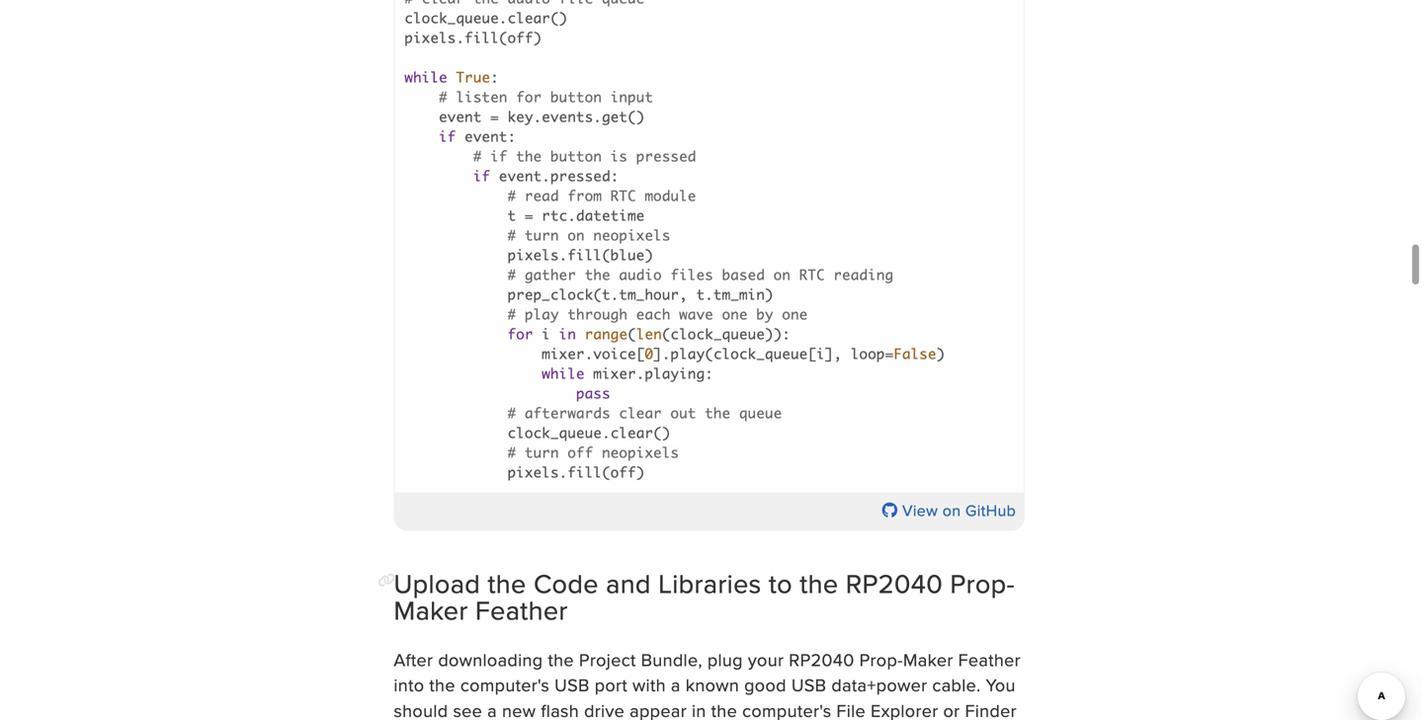 Task type: describe. For each thing, give the bounding box(es) containing it.
bundle,
[[641, 647, 703, 672]]

upload
[[394, 565, 481, 603]]

2 vertical spatial if
[[473, 167, 490, 185]]

the left code
[[488, 565, 526, 603]]

= for read
[[525, 207, 533, 224]]

file
[[837, 698, 866, 721]]

or
[[943, 698, 960, 721]]

2 vertical spatial on
[[943, 499, 961, 522]]

0 horizontal spatial computer's
[[460, 673, 550, 698]]

github
[[966, 499, 1016, 522]]

pixels.fill(off) inside clock_queue.clear() pixels.fill(off)
[[405, 29, 542, 46]]

code
[[534, 565, 599, 603]]

on inside # turn on neopixels pixels.fill(blue)
[[568, 227, 585, 244]]

t.tm_min)
[[696, 286, 774, 303]]

maker for upload the code and libraries to the rp2040 prop- maker feather
[[394, 591, 468, 630]]

rtc inside the # read from rtc module t = rtc.datetime
[[611, 187, 636, 204]]

1 usb from the left
[[555, 673, 590, 698]]

should
[[394, 698, 448, 721]]

module
[[645, 187, 696, 204]]

t
[[508, 207, 516, 224]]

project
[[579, 647, 636, 672]]

event.pressed:
[[405, 167, 619, 204]]

you
[[986, 673, 1016, 698]]

# for # play through each wave one by one for i in range ( len
[[508, 306, 516, 323]]

port
[[595, 673, 628, 698]]

upload the code and libraries to the rp2040 prop- maker feather
[[394, 565, 1015, 630]]

# turn on neopixels pixels.fill(blue)
[[405, 227, 671, 283]]

loop=
[[851, 345, 894, 363]]

gather
[[525, 266, 576, 283]]

event
[[439, 108, 482, 125]]

out
[[671, 405, 696, 422]]

files
[[671, 266, 714, 283]]

# inside pass # afterwards clear out the queue clock_queue.clear()
[[508, 405, 516, 422]]

while for while
[[542, 365, 585, 382]]

listen
[[456, 88, 508, 106]]

from
[[568, 187, 602, 204]]

in inside after downloading the project bundle, plug your rp2040 prop-maker feather into the computer's usb port with a known good usb data+power cable. you should see a new flash drive appear in the computer's file explorer or find
[[692, 698, 706, 721]]

(clock_queue)): mixer.voice[
[[405, 326, 791, 363]]

)
[[405, 345, 945, 382]]

appear
[[630, 698, 687, 721]]

the inside pass # afterwards clear out the queue clock_queue.clear()
[[705, 405, 731, 422]]

after downloading the project bundle, plug your rp2040 prop-maker feather into the computer's usb port with a known good usb data+power cable. you should see a new flash drive appear in the computer's file explorer or find
[[394, 647, 1021, 721]]

event:
[[405, 128, 516, 165]]

# for # turn on neopixels pixels.fill(blue)
[[508, 227, 516, 244]]

1 horizontal spatial a
[[671, 673, 681, 698]]

prep_clock(t.tm_hour,
[[508, 286, 688, 303]]

true
[[456, 69, 490, 86]]

rp2040 for the
[[846, 565, 943, 603]]

pass
[[576, 385, 611, 402]]

:
[[405, 69, 499, 106]]

plug
[[708, 647, 743, 672]]

wave
[[679, 306, 714, 323]]

clock_queue.clear() inside pass # afterwards clear out the queue clock_queue.clear()
[[508, 424, 671, 442]]

and
[[606, 565, 651, 603]]

the left project
[[548, 647, 574, 672]]

= for listen
[[490, 108, 499, 125]]

read
[[525, 187, 559, 204]]

maker for after downloading the project bundle, plug your rp2040 prop-maker feather into the computer's usb port with a known good usb data+power cable. you should see a new flash drive appear in the computer's file explorer or find
[[903, 647, 953, 672]]

view on github link
[[882, 499, 1016, 522]]

# for # listen for button input event = key.events.get()
[[439, 88, 448, 106]]

data+power
[[832, 673, 928, 698]]

reading
[[834, 266, 894, 283]]

queue
[[739, 405, 782, 422]]

the up 'should'
[[429, 673, 455, 698]]

view
[[902, 499, 938, 522]]

afterwards
[[525, 405, 611, 422]]

play
[[525, 306, 559, 323]]

turn for off
[[525, 444, 559, 461]]

pressed
[[636, 148, 696, 165]]

for inside # play through each wave one by one for i in range ( len
[[508, 326, 533, 343]]

cable.
[[932, 673, 981, 698]]

clock_queue.clear() pixels.fill(off)
[[405, 9, 568, 46]]

0
[[645, 345, 654, 363]]

# for # if the button is pressed if
[[473, 148, 482, 165]]

key.events.get()
[[508, 108, 645, 125]]

in inside # play through each wave one by one for i in range ( len
[[559, 326, 576, 343]]

downloading
[[438, 647, 543, 672]]



Task type: vqa. For each thing, say whether or not it's contained in the screenshot.
Cart inside the "USB cable - USB A to Micro-B $2.95 Add to Cart"
no



Task type: locate. For each thing, give the bounding box(es) containing it.
1 vertical spatial feather
[[958, 647, 1021, 672]]

a right see
[[487, 698, 497, 721]]

in
[[559, 326, 576, 343], [692, 698, 706, 721]]

turn inside # turn off neopixels pixels.fill(off)
[[525, 444, 559, 461]]

(
[[628, 326, 636, 343]]

after
[[394, 647, 433, 672]]

code element element
[[394, 0, 1025, 531]]

0 vertical spatial rp2040
[[846, 565, 943, 603]]

rp2040 down github image
[[846, 565, 943, 603]]

1 horizontal spatial in
[[692, 698, 706, 721]]

1 horizontal spatial maker
[[903, 647, 953, 672]]

neopixels up audio
[[593, 227, 671, 244]]

neopixels inside # turn on neopixels pixels.fill(blue)
[[593, 227, 671, 244]]

into
[[394, 673, 424, 698]]

0 horizontal spatial a
[[487, 698, 497, 721]]

prop- for after downloading the project bundle, plug your rp2040 prop-maker feather into the computer's usb port with a known good usb data+power cable. you should see a new flash drive appear in the computer's file explorer or find
[[859, 647, 903, 672]]

a down bundle,
[[671, 673, 681, 698]]

# for # gather the audio files based on rtc reading prep_clock(t.tm_hour, t.tm_min)
[[508, 266, 516, 283]]

rp2040 for your
[[789, 647, 855, 672]]

feather inside upload the code and libraries to the rp2040 prop- maker feather
[[475, 591, 568, 630]]

0 vertical spatial on
[[568, 227, 585, 244]]

new
[[502, 698, 536, 721]]

0 vertical spatial prop-
[[950, 565, 1015, 603]]

computer's down good
[[742, 698, 832, 721]]

prop-
[[950, 565, 1015, 603], [859, 647, 903, 672]]

turn left off
[[525, 444, 559, 461]]

1 horizontal spatial rtc
[[799, 266, 825, 283]]

button inside # listen for button input event = key.events.get()
[[551, 88, 602, 106]]

usb up flash
[[555, 673, 590, 698]]

# inside # if the button is pressed if
[[473, 148, 482, 165]]

view on github
[[898, 499, 1016, 522]]

1 horizontal spatial computer's
[[742, 698, 832, 721]]

audio
[[619, 266, 662, 283]]

1 vertical spatial clock_queue.clear()
[[508, 424, 671, 442]]

=
[[490, 108, 499, 125], [525, 207, 533, 224]]

0 horizontal spatial feather
[[475, 591, 568, 630]]

turn for on
[[525, 227, 559, 244]]

the up prep_clock(t.tm_hour,
[[585, 266, 611, 283]]

turn inside # turn on neopixels pixels.fill(blue)
[[525, 227, 559, 244]]

2 horizontal spatial on
[[943, 499, 961, 522]]

1 horizontal spatial =
[[525, 207, 533, 224]]

button inside # if the button is pressed if
[[551, 148, 602, 165]]

one right by
[[782, 306, 808, 323]]

= down listen
[[490, 108, 499, 125]]

for right listen
[[516, 88, 542, 106]]

button for is
[[551, 148, 602, 165]]

0 vertical spatial rtc
[[611, 187, 636, 204]]

# listen for button input event = key.events.get()
[[405, 88, 654, 145]]

0 horizontal spatial =
[[490, 108, 499, 125]]

see
[[453, 698, 483, 721]]

1 vertical spatial on
[[774, 266, 791, 283]]

(clock_queue)):
[[662, 326, 791, 343]]

the inside # gather the audio files based on rtc reading prep_clock(t.tm_hour, t.tm_min)
[[585, 266, 611, 283]]

1 vertical spatial if
[[490, 148, 508, 165]]

0 vertical spatial if
[[439, 128, 456, 145]]

1 vertical spatial turn
[[525, 444, 559, 461]]

maker inside after downloading the project bundle, plug your rp2040 prop-maker feather into the computer's usb port with a known good usb data+power cable. you should see a new flash drive appear in the computer's file explorer or find
[[903, 647, 953, 672]]

1 horizontal spatial on
[[774, 266, 791, 283]]

github image
[[882, 503, 898, 518]]

one down t.tm_min) on the top
[[722, 306, 748, 323]]

# inside # turn on neopixels pixels.fill(blue)
[[508, 227, 516, 244]]

flash
[[541, 698, 579, 721]]

rp2040 right your
[[789, 647, 855, 672]]

i
[[542, 326, 551, 343]]

1 horizontal spatial one
[[782, 306, 808, 323]]

rp2040 inside after downloading the project bundle, plug your rp2040 prop-maker feather into the computer's usb port with a known good usb data+power cable. you should see a new flash drive appear in the computer's file explorer or find
[[789, 647, 855, 672]]

1 vertical spatial prop-
[[859, 647, 903, 672]]

# inside # listen for button input event = key.events.get()
[[439, 88, 448, 106]]

1 vertical spatial while
[[542, 365, 585, 382]]

computer's
[[460, 673, 550, 698], [742, 698, 832, 721]]

maker up cable.
[[903, 647, 953, 672]]

2 usb from the left
[[792, 673, 827, 698]]

# inside # play through each wave one by one for i in range ( len
[[508, 306, 516, 323]]

2 turn from the top
[[525, 444, 559, 461]]

# down mixer.playing:
[[508, 405, 516, 422]]

off
[[568, 444, 593, 461]]

range
[[585, 326, 628, 343]]

link image
[[378, 574, 396, 587]]

# down while true
[[439, 88, 448, 106]]

maker inside upload the code and libraries to the rp2040 prop- maker feather
[[394, 591, 468, 630]]

the inside # if the button is pressed if
[[516, 148, 542, 165]]

# up t
[[508, 187, 516, 204]]

1 vertical spatial neopixels
[[602, 444, 679, 461]]

feather up 'you' on the bottom of the page
[[958, 647, 1021, 672]]

the
[[516, 148, 542, 165], [585, 266, 611, 283], [705, 405, 731, 422], [488, 565, 526, 603], [800, 565, 839, 603], [548, 647, 574, 672], [429, 673, 455, 698], [711, 698, 737, 721]]

1 one from the left
[[722, 306, 748, 323]]

0 vertical spatial feather
[[475, 591, 568, 630]]

rtc left 'reading' on the right top
[[799, 266, 825, 283]]

the down known
[[711, 698, 737, 721]]

0 horizontal spatial in
[[559, 326, 576, 343]]

in right i
[[559, 326, 576, 343]]

prop- inside upload the code and libraries to the rp2040 prop- maker feather
[[950, 565, 1015, 603]]

the right to
[[800, 565, 839, 603]]

maker up the after on the bottom left of the page
[[394, 591, 468, 630]]

pixels.fill(blue)
[[508, 246, 654, 264]]

on up pixels.fill(blue)
[[568, 227, 585, 244]]

prop- up data+power
[[859, 647, 903, 672]]

on right view
[[943, 499, 961, 522]]

1 vertical spatial rtc
[[799, 266, 825, 283]]

clock_queue.clear()
[[405, 9, 568, 27], [508, 424, 671, 442]]

rp2040
[[846, 565, 943, 603], [789, 647, 855, 672]]

# down event
[[473, 148, 482, 165]]

while up pass
[[542, 365, 585, 382]]

on right 'based'
[[774, 266, 791, 283]]

with
[[633, 673, 666, 698]]

1 horizontal spatial prop-
[[950, 565, 1015, 603]]

neopixels down clear
[[602, 444, 679, 461]]

if
[[439, 128, 456, 145], [490, 148, 508, 165], [473, 167, 490, 185]]

usb right good
[[792, 673, 827, 698]]

2 button from the top
[[551, 148, 602, 165]]

while
[[405, 69, 448, 86], [542, 365, 585, 382]]

2 one from the left
[[782, 306, 808, 323]]

button
[[551, 88, 602, 106], [551, 148, 602, 165]]

0 vertical spatial pixels.fill(off)
[[405, 29, 542, 46]]

explorer
[[871, 698, 939, 721]]

0 horizontal spatial on
[[568, 227, 585, 244]]

is
[[611, 148, 628, 165]]

mixer.voice[
[[542, 345, 645, 363]]

button for input
[[551, 88, 602, 106]]

# inside # gather the audio files based on rtc reading prep_clock(t.tm_hour, t.tm_min)
[[508, 266, 516, 283]]

# for # turn off neopixels pixels.fill(off)
[[508, 444, 516, 461]]

input
[[611, 88, 654, 106]]

#
[[439, 88, 448, 106], [473, 148, 482, 165], [508, 187, 516, 204], [508, 227, 516, 244], [508, 266, 516, 283], [508, 306, 516, 323], [508, 405, 516, 422], [508, 444, 516, 461]]

0 horizontal spatial prop-
[[859, 647, 903, 672]]

while for while true
[[405, 69, 448, 86]]

0 vertical spatial for
[[516, 88, 542, 106]]

if up event.pressed:
[[490, 148, 508, 165]]

while left true
[[405, 69, 448, 86]]

neopixels inside # turn off neopixels pixels.fill(off)
[[602, 444, 679, 461]]

pixels.fill(off) down off
[[508, 464, 645, 481]]

# read from rtc module t = rtc.datetime
[[405, 187, 696, 244]]

prop- down github
[[950, 565, 1015, 603]]

0 vertical spatial neopixels
[[593, 227, 671, 244]]

clock_queue.clear() up true
[[405, 9, 568, 27]]

pixels.fill(off) inside # turn off neopixels pixels.fill(off)
[[508, 464, 645, 481]]

one
[[722, 306, 748, 323], [782, 306, 808, 323]]

# down t
[[508, 227, 516, 244]]

# turn off neopixels pixels.fill(off)
[[405, 444, 679, 481]]

0 vertical spatial turn
[[525, 227, 559, 244]]

known
[[686, 673, 739, 698]]

neopixels for pixels.fill(off)
[[602, 444, 679, 461]]

len
[[636, 326, 662, 343]]

to
[[769, 565, 793, 603]]

false
[[894, 345, 937, 363]]

computer's up new
[[460, 673, 550, 698]]

# if the button is pressed if
[[473, 148, 696, 185]]

0 vertical spatial while
[[405, 69, 448, 86]]

0 vertical spatial clock_queue.clear()
[[405, 9, 568, 27]]

# left off
[[508, 444, 516, 461]]

your
[[748, 647, 784, 672]]

clock_queue.clear() up off
[[508, 424, 671, 442]]

= inside # listen for button input event = key.events.get()
[[490, 108, 499, 125]]

1 vertical spatial button
[[551, 148, 602, 165]]

rtc inside # gather the audio files based on rtc reading prep_clock(t.tm_hour, t.tm_min)
[[799, 266, 825, 283]]

feather for upload the code and libraries to the rp2040 prop- maker feather
[[475, 591, 568, 630]]

0 horizontal spatial rtc
[[611, 187, 636, 204]]

1 vertical spatial in
[[692, 698, 706, 721]]

0 horizontal spatial one
[[722, 306, 748, 323]]

# left 'play'
[[508, 306, 516, 323]]

1 horizontal spatial feather
[[958, 647, 1021, 672]]

for left i
[[508, 326, 533, 343]]

on
[[568, 227, 585, 244], [774, 266, 791, 283], [943, 499, 961, 522]]

neopixels
[[593, 227, 671, 244], [602, 444, 679, 461]]

button up key.events.get()
[[551, 88, 602, 106]]

clear
[[619, 405, 662, 422]]

0 vertical spatial =
[[490, 108, 499, 125]]

0 horizontal spatial usb
[[555, 673, 590, 698]]

pixels.fill(off)
[[405, 29, 542, 46], [508, 464, 645, 481]]

drive
[[584, 698, 625, 721]]

# left gather at the top of page
[[508, 266, 516, 283]]

each
[[636, 306, 671, 323]]

0 ].play(clock_queue[i], loop= false
[[645, 345, 937, 363]]

0 vertical spatial maker
[[394, 591, 468, 630]]

good
[[744, 673, 787, 698]]

the right out
[[705, 405, 731, 422]]

].play(clock_queue[i],
[[654, 345, 842, 363]]

on inside # gather the audio files based on rtc reading prep_clock(t.tm_hour, t.tm_min)
[[774, 266, 791, 283]]

rtc up rtc.datetime
[[611, 187, 636, 204]]

0 vertical spatial button
[[551, 88, 602, 106]]

1 horizontal spatial while
[[542, 365, 585, 382]]

pixels.fill(off) up true
[[405, 29, 542, 46]]

1 vertical spatial pixels.fill(off)
[[508, 464, 645, 481]]

1 vertical spatial for
[[508, 326, 533, 343]]

rtc
[[611, 187, 636, 204], [799, 266, 825, 283]]

for inside # listen for button input event = key.events.get()
[[516, 88, 542, 106]]

1 vertical spatial maker
[[903, 647, 953, 672]]

1 vertical spatial =
[[525, 207, 533, 224]]

feather
[[475, 591, 568, 630], [958, 647, 1021, 672]]

1 horizontal spatial usb
[[792, 673, 827, 698]]

# gather the audio files based on rtc reading prep_clock(t.tm_hour, t.tm_min)
[[405, 266, 894, 323]]

if down event
[[439, 128, 456, 145]]

1 turn from the top
[[525, 227, 559, 244]]

= inside the # read from rtc module t = rtc.datetime
[[525, 207, 533, 224]]

by
[[756, 306, 774, 323]]

= right t
[[525, 207, 533, 224]]

0 horizontal spatial while
[[405, 69, 448, 86]]

turn down "read" on the left top of page
[[525, 227, 559, 244]]

prop- inside after downloading the project bundle, plug your rp2040 prop-maker feather into the computer's usb port with a known good usb data+power cable. you should see a new flash drive appear in the computer's file explorer or find
[[859, 647, 903, 672]]

1 button from the top
[[551, 88, 602, 106]]

# inside # turn off neopixels pixels.fill(off)
[[508, 444, 516, 461]]

# inside the # read from rtc module t = rtc.datetime
[[508, 187, 516, 204]]

through
[[568, 306, 628, 323]]

0 vertical spatial in
[[559, 326, 576, 343]]

in down known
[[692, 698, 706, 721]]

mixer.playing:
[[405, 365, 714, 402]]

# play through each wave one by one for i in range ( len
[[508, 306, 808, 343]]

feather up downloading on the left of page
[[475, 591, 568, 630]]

the up event.pressed:
[[516, 148, 542, 165]]

feather inside after downloading the project bundle, plug your rp2040 prop-maker feather into the computer's usb port with a known good usb data+power cable. you should see a new flash drive appear in the computer's file explorer or find
[[958, 647, 1021, 672]]

# for # read from rtc module t = rtc.datetime
[[508, 187, 516, 204]]

0 horizontal spatial maker
[[394, 591, 468, 630]]

pass # afterwards clear out the queue clock_queue.clear()
[[405, 385, 782, 461]]

rtc.datetime
[[542, 207, 645, 224]]

neopixels for pixels.fill(blue)
[[593, 227, 671, 244]]

while true
[[405, 69, 490, 86]]

1 vertical spatial rp2040
[[789, 647, 855, 672]]

libraries
[[658, 565, 762, 603]]

a
[[671, 673, 681, 698], [487, 698, 497, 721]]

rp2040 inside upload the code and libraries to the rp2040 prop- maker feather
[[846, 565, 943, 603]]

prop- for upload the code and libraries to the rp2040 prop- maker feather
[[950, 565, 1015, 603]]

based
[[722, 266, 765, 283]]

button down key.events.get()
[[551, 148, 602, 165]]

maker
[[394, 591, 468, 630], [903, 647, 953, 672]]

feather for after downloading the project bundle, plug your rp2040 prop-maker feather into the computer's usb port with a known good usb data+power cable. you should see a new flash drive appear in the computer's file explorer or find
[[958, 647, 1021, 672]]

if down event:
[[473, 167, 490, 185]]



